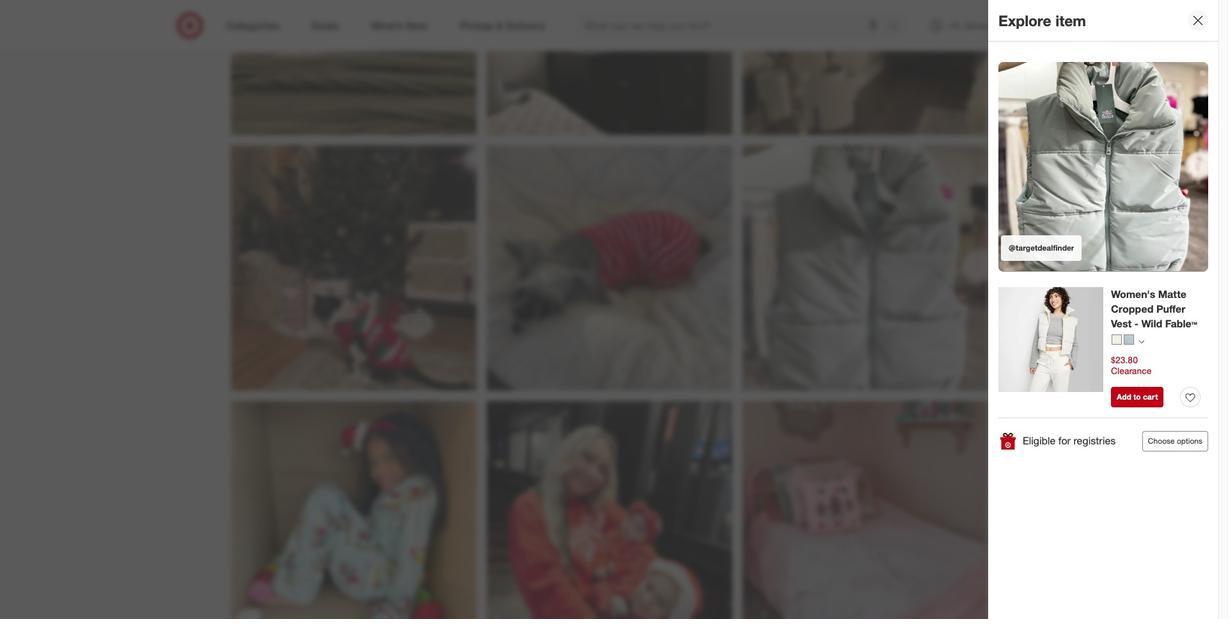 Task type: vqa. For each thing, say whether or not it's contained in the screenshot.
the bottommost reply
no



Task type: locate. For each thing, give the bounding box(es) containing it.
user image by @targetdealfinder image inside explore item dialog
[[999, 62, 1209, 272]]

$23.80
[[1112, 354, 1139, 365]]

0 horizontal spatial user image by @alexandhome image
[[231, 0, 477, 135]]

3 user image by @alexandhome image from the left
[[743, 0, 989, 135]]

eligible for registries
[[1023, 435, 1116, 447]]

choose options button
[[1143, 431, 1209, 452]]

light beige image
[[1112, 335, 1123, 345]]

add
[[1118, 392, 1132, 402]]

2 horizontal spatial user image by @alexandhome image
[[743, 0, 989, 135]]

women's
[[1112, 288, 1156, 301]]

1 horizontal spatial user image by @targetdealfinder image
[[999, 62, 1209, 272]]

to
[[1134, 392, 1142, 402]]

clearance
[[1112, 365, 1152, 376]]

user image by @alexandhome image
[[231, 0, 477, 135], [487, 0, 733, 135], [743, 0, 989, 135]]

What can we help you find? suggestions appear below search field
[[577, 12, 892, 40]]

explore item
[[999, 11, 1087, 29]]

fable™
[[1166, 317, 1198, 330]]

$23.80 clearance
[[1112, 354, 1152, 376]]

all colors element
[[1139, 338, 1145, 345]]

all colors image
[[1139, 339, 1145, 345]]

explore
[[999, 11, 1052, 29]]

wild
[[1142, 317, 1163, 330]]

matte
[[1159, 288, 1187, 301]]

1 horizontal spatial user image by @alexandhome image
[[487, 0, 733, 135]]

@targetdealfinder link
[[999, 62, 1209, 272]]

@targetdealfinder
[[1009, 243, 1075, 253]]

explore item dialog
[[989, 0, 1229, 620]]

2 user image by @alexandhome image from the left
[[487, 0, 733, 135]]

vest
[[1112, 317, 1132, 330]]

user image by @targetdealfinder image
[[999, 62, 1209, 272], [743, 145, 989, 391]]

cropped
[[1112, 303, 1154, 315]]



Task type: describe. For each thing, give the bounding box(es) containing it.
search
[[883, 20, 914, 33]]

choose
[[1149, 436, 1176, 446]]

women's matte cropped puffer vest - wild fable™ link
[[1112, 287, 1201, 331]]

@targetdealfinder button
[[999, 62, 1209, 272]]

-
[[1135, 317, 1139, 330]]

user image by @myfarmflowerhome image
[[743, 401, 989, 620]]

options
[[1178, 436, 1203, 446]]

user image by @oliveschnauzer_ image
[[487, 145, 733, 391]]

add to cart
[[1118, 392, 1159, 402]]

user image by @thelegiitnikki image
[[487, 401, 733, 620]]

search button
[[883, 12, 914, 42]]

user image by @the_witty_maven image
[[231, 145, 477, 391]]

for
[[1059, 435, 1071, 447]]

choose options
[[1149, 436, 1203, 446]]

1 user image by @alexandhome image from the left
[[231, 0, 477, 135]]

cart
[[1144, 392, 1159, 402]]

puffer
[[1157, 303, 1186, 315]]

0 horizontal spatial user image by @targetdealfinder image
[[743, 145, 989, 391]]

registries
[[1074, 435, 1116, 447]]

women's matte cropped puffer vest - wild fable™
[[1112, 288, 1198, 330]]

user image by @tiina.marie image
[[231, 401, 477, 620]]

eligible
[[1023, 435, 1056, 447]]

item
[[1056, 11, 1087, 29]]

slate blue image
[[1125, 335, 1135, 345]]

add to cart button
[[1112, 387, 1165, 407]]

women's matte cropped puffer vest - wild fable™ image
[[999, 287, 1104, 392]]



